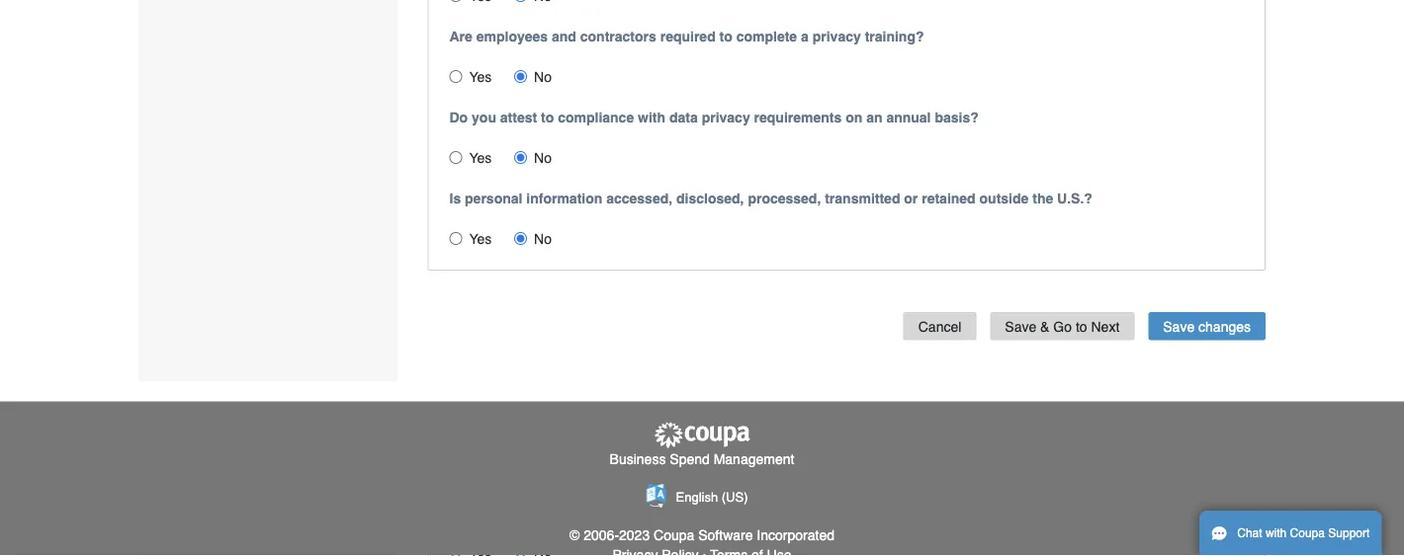 Task type: vqa. For each thing, say whether or not it's contained in the screenshot.
bottommost Id
no



Task type: describe. For each thing, give the bounding box(es) containing it.
next
[[1092, 319, 1120, 335]]

personal
[[465, 191, 523, 207]]

yes for employees
[[469, 69, 492, 85]]

to for save & go to next
[[1076, 319, 1088, 335]]

1 horizontal spatial to
[[720, 29, 733, 45]]

and
[[552, 29, 577, 45]]

with inside button
[[1266, 527, 1287, 541]]

is personal information accessed, disclosed, processed, transmitted or retained outside the u.s.?
[[450, 191, 1093, 207]]

chat
[[1238, 527, 1263, 541]]

is
[[450, 191, 461, 207]]

management
[[714, 452, 795, 468]]

english (us)
[[676, 490, 748, 505]]

complete
[[737, 29, 797, 45]]

chat with coupa support
[[1238, 527, 1370, 541]]

©
[[570, 528, 580, 544]]

data
[[670, 110, 698, 126]]

save changes
[[1164, 319, 1251, 335]]

cancel link
[[904, 313, 977, 341]]

employees
[[477, 29, 548, 45]]

do
[[450, 110, 468, 126]]

0 vertical spatial privacy
[[813, 29, 861, 45]]

save & go to next button
[[990, 313, 1135, 341]]

to for do you attest to compliance with data privacy requirements on an annual basis?
[[541, 110, 554, 126]]

yes for you
[[469, 150, 492, 166]]

coupa supplier portal image
[[653, 422, 752, 450]]

save for save changes
[[1164, 319, 1195, 335]]

english
[[676, 490, 718, 505]]

basis?
[[935, 110, 979, 126]]

annual
[[887, 110, 931, 126]]

business spend management
[[610, 452, 795, 468]]

save changes button
[[1149, 313, 1266, 341]]

2023
[[619, 528, 650, 544]]

save for save & go to next
[[1005, 319, 1037, 335]]

coupa inside button
[[1290, 527, 1325, 541]]

no for information
[[534, 232, 552, 247]]

&
[[1041, 319, 1050, 335]]

information
[[527, 191, 603, 207]]

0 horizontal spatial privacy
[[702, 110, 750, 126]]

0 vertical spatial with
[[638, 110, 666, 126]]

spend
[[670, 452, 710, 468]]

on
[[846, 110, 863, 126]]



Task type: locate. For each thing, give the bounding box(es) containing it.
1 coupa from the left
[[1290, 527, 1325, 541]]

the
[[1033, 191, 1054, 207]]

2 no from the top
[[534, 150, 552, 166]]

coupa left support
[[1290, 527, 1325, 541]]

business
[[610, 452, 666, 468]]

0 vertical spatial no
[[534, 69, 552, 85]]

go
[[1054, 319, 1072, 335]]

compliance
[[558, 110, 634, 126]]

transmitted
[[825, 191, 901, 207]]

None radio
[[450, 0, 462, 2], [514, 0, 527, 2], [450, 70, 462, 83], [514, 70, 527, 83], [450, 233, 462, 245], [450, 0, 462, 2], [514, 0, 527, 2], [450, 70, 462, 83], [514, 70, 527, 83], [450, 233, 462, 245]]

0 horizontal spatial save
[[1005, 319, 1037, 335]]

retained
[[922, 191, 976, 207]]

1 horizontal spatial with
[[1266, 527, 1287, 541]]

no for and
[[534, 69, 552, 85]]

no
[[534, 69, 552, 85], [534, 150, 552, 166], [534, 232, 552, 247]]

2 vertical spatial yes
[[469, 232, 492, 247]]

save left changes
[[1164, 319, 1195, 335]]

1 horizontal spatial coupa
[[1290, 527, 1325, 541]]

no for attest
[[534, 150, 552, 166]]

0 horizontal spatial coupa
[[654, 528, 695, 544]]

0 vertical spatial yes
[[469, 69, 492, 85]]

3 no from the top
[[534, 232, 552, 247]]

1 yes from the top
[[469, 69, 492, 85]]

privacy right data
[[702, 110, 750, 126]]

you
[[472, 110, 497, 126]]

1 horizontal spatial privacy
[[813, 29, 861, 45]]

requirements
[[754, 110, 842, 126]]

save
[[1005, 319, 1037, 335], [1164, 319, 1195, 335]]

no down information
[[534, 232, 552, 247]]

chat with coupa support button
[[1200, 511, 1382, 557]]

yes down you
[[469, 150, 492, 166]]

1 vertical spatial privacy
[[702, 110, 750, 126]]

1 vertical spatial to
[[541, 110, 554, 126]]

processed,
[[748, 191, 821, 207]]

to inside save & go to next button
[[1076, 319, 1088, 335]]

1 no from the top
[[534, 69, 552, 85]]

attest
[[500, 110, 537, 126]]

save inside save & go to next button
[[1005, 319, 1037, 335]]

changes
[[1199, 319, 1251, 335]]

1 vertical spatial no
[[534, 150, 552, 166]]

yes down personal
[[469, 232, 492, 247]]

(us)
[[722, 490, 748, 505]]

to right go
[[1076, 319, 1088, 335]]

privacy right a
[[813, 29, 861, 45]]

contractors
[[580, 29, 657, 45]]

do you attest to compliance with data privacy requirements on an annual basis?
[[450, 110, 979, 126]]

yes
[[469, 69, 492, 85], [469, 150, 492, 166], [469, 232, 492, 247]]

outside
[[980, 191, 1029, 207]]

an
[[867, 110, 883, 126]]

with left data
[[638, 110, 666, 126]]

cancel
[[919, 319, 962, 335]]

privacy
[[813, 29, 861, 45], [702, 110, 750, 126]]

2 yes from the top
[[469, 150, 492, 166]]

disclosed,
[[677, 191, 744, 207]]

2 vertical spatial to
[[1076, 319, 1088, 335]]

to
[[720, 29, 733, 45], [541, 110, 554, 126], [1076, 319, 1088, 335]]

coupa
[[1290, 527, 1325, 541], [654, 528, 695, 544]]

1 vertical spatial yes
[[469, 150, 492, 166]]

© 2006-2023 coupa software incorporated
[[570, 528, 835, 544]]

yes up you
[[469, 69, 492, 85]]

3 yes from the top
[[469, 232, 492, 247]]

None radio
[[450, 151, 462, 164], [514, 151, 527, 164], [514, 233, 527, 245], [450, 151, 462, 164], [514, 151, 527, 164], [514, 233, 527, 245]]

2 coupa from the left
[[654, 528, 695, 544]]

with
[[638, 110, 666, 126], [1266, 527, 1287, 541]]

2006-
[[584, 528, 619, 544]]

accessed,
[[607, 191, 673, 207]]

coupa right 2023
[[654, 528, 695, 544]]

support
[[1329, 527, 1370, 541]]

no up information
[[534, 150, 552, 166]]

are employees and contractors required to complete a privacy training?
[[450, 29, 924, 45]]

to right required
[[720, 29, 733, 45]]

1 horizontal spatial save
[[1164, 319, 1195, 335]]

yes for personal
[[469, 232, 492, 247]]

save & go to next
[[1005, 319, 1120, 335]]

1 save from the left
[[1005, 319, 1037, 335]]

training?
[[865, 29, 924, 45]]

a
[[801, 29, 809, 45]]

required
[[660, 29, 716, 45]]

incorporated
[[757, 528, 835, 544]]

u.s.?
[[1058, 191, 1093, 207]]

0 horizontal spatial to
[[541, 110, 554, 126]]

1 vertical spatial with
[[1266, 527, 1287, 541]]

to right attest
[[541, 110, 554, 126]]

save left &
[[1005, 319, 1037, 335]]

or
[[904, 191, 918, 207]]

with right chat
[[1266, 527, 1287, 541]]

no down and
[[534, 69, 552, 85]]

software
[[699, 528, 753, 544]]

0 horizontal spatial with
[[638, 110, 666, 126]]

2 vertical spatial no
[[534, 232, 552, 247]]

save inside save changes button
[[1164, 319, 1195, 335]]

0 vertical spatial to
[[720, 29, 733, 45]]

2 horizontal spatial to
[[1076, 319, 1088, 335]]

are
[[450, 29, 473, 45]]

2 save from the left
[[1164, 319, 1195, 335]]



